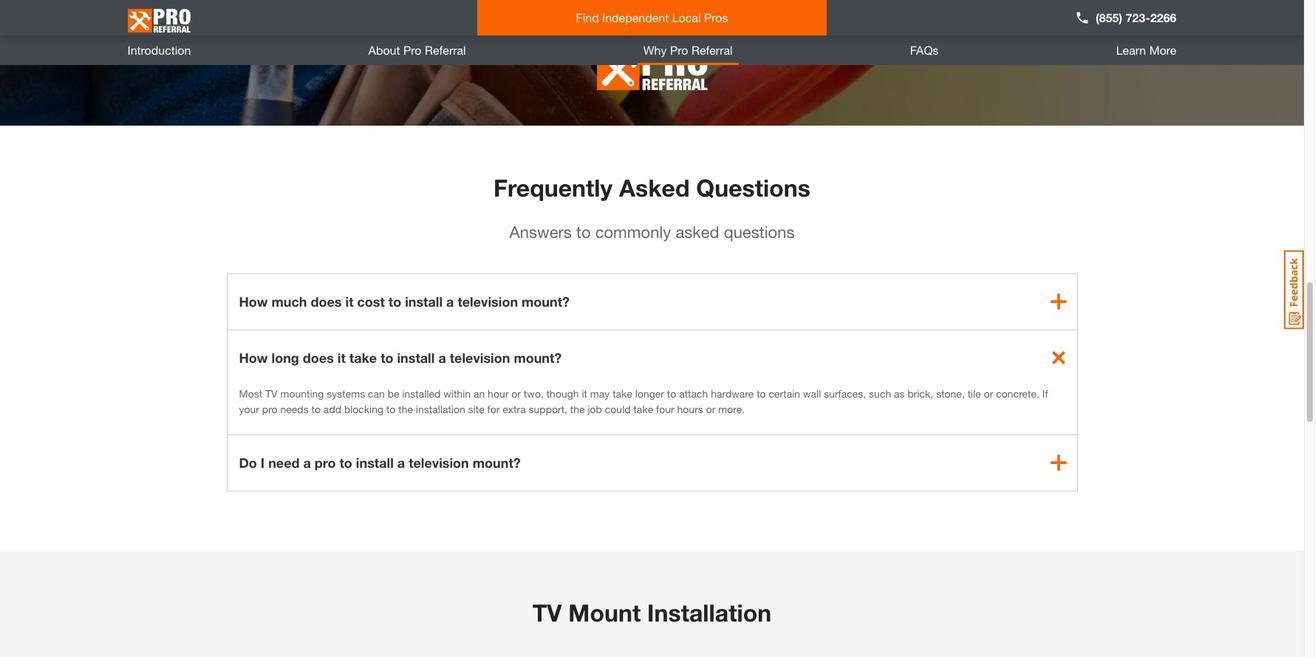 Task type: vqa. For each thing, say whether or not it's contained in the screenshot.
the Collection
no



Task type: describe. For each thing, give the bounding box(es) containing it.
how for how
[[239, 349, 268, 366]]

installation
[[416, 403, 465, 415]]

if
[[1043, 387, 1049, 400]]

could
[[605, 403, 631, 415]]

brick,
[[908, 387, 934, 400]]

concrete.
[[997, 387, 1040, 400]]

mounting
[[281, 387, 324, 400]]

pro inside most tv mounting systems can be installed within an hour or two, though it may take longer to attach hardware to certain wall surfaces, such as brick, stone, tile or concrete. if your pro needs to add blocking to the installation site for extra support, the job could take four hours or more.
[[262, 403, 278, 415]]

an
[[474, 387, 485, 400]]

independent
[[602, 10, 669, 24]]

installed
[[402, 387, 441, 400]]

2266
[[1151, 10, 1177, 24]]

2 vertical spatial television
[[409, 454, 469, 471]]

feedback link image
[[1285, 250, 1305, 330]]

hardware
[[711, 387, 754, 400]]

as
[[894, 387, 905, 400]]

extra
[[503, 403, 526, 415]]

answers
[[510, 222, 572, 241]]

two,
[[524, 387, 544, 400]]

pro for why
[[670, 43, 689, 57]]

0 horizontal spatial or
[[512, 387, 521, 400]]

asked
[[619, 173, 690, 201]]

hour
[[488, 387, 509, 400]]

(855) 723-2266
[[1096, 10, 1177, 24]]

1 horizontal spatial or
[[706, 403, 716, 415]]

(855)
[[1096, 10, 1123, 24]]

1 horizontal spatial take
[[613, 387, 633, 400]]

a for cost
[[446, 293, 454, 309]]

long
[[272, 349, 299, 366]]

mount? for frequently asked questions
[[522, 293, 570, 309]]

how much does it cost to install a television mount?
[[239, 293, 570, 309]]

learn more
[[1117, 43, 1177, 57]]

how long does it take to install a television mount?
[[239, 349, 562, 366]]

2 vertical spatial install
[[356, 454, 394, 471]]

much
[[272, 293, 307, 309]]

to up be
[[381, 349, 394, 366]]

tv inside most tv mounting systems can be installed within an hour or two, though it may take longer to attach hardware to certain wall surfaces, such as brick, stone, tile or concrete. if your pro needs to add blocking to the installation site for extra support, the job could take four hours or more.
[[265, 387, 278, 400]]

referral for about pro referral
[[425, 43, 466, 57]]

a for take
[[439, 349, 446, 366]]

can
[[368, 387, 385, 400]]

pro referral logo image
[[128, 3, 190, 39]]

1 vertical spatial pro
[[315, 454, 336, 471]]

install for how
[[397, 349, 435, 366]]

more.
[[719, 403, 745, 415]]

to left add
[[312, 403, 321, 415]]

does for frequently
[[311, 293, 342, 309]]

to left the certain on the right of page
[[757, 387, 766, 400]]

about pro referral
[[368, 43, 466, 57]]

install for frequently
[[405, 293, 443, 309]]

tv mount installation
[[533, 598, 772, 626]]

hours
[[677, 403, 704, 415]]

be
[[388, 387, 400, 400]]

answers to commonly asked questions
[[510, 222, 795, 241]]

need
[[268, 454, 300, 471]]

most tv mounting systems can be installed within an hour or two, though it may take longer to attach hardware to certain wall surfaces, such as brick, stone, tile or concrete. if your pro needs to add blocking to the installation site for extra support, the job could take four hours or more.
[[239, 387, 1049, 415]]

do
[[239, 454, 257, 471]]

longer
[[636, 387, 664, 400]]

needs
[[281, 403, 309, 415]]

wall
[[803, 387, 821, 400]]

find independent local pros button
[[477, 0, 827, 35]]

within
[[444, 387, 471, 400]]

to up four
[[667, 387, 677, 400]]

may
[[590, 387, 610, 400]]

asked
[[676, 222, 720, 241]]

mount? for how much does it cost to install a television mount?
[[514, 349, 562, 366]]

does for how
[[303, 349, 334, 366]]

1 the from the left
[[399, 403, 413, 415]]

referral for why pro referral
[[692, 43, 733, 57]]

frequently
[[494, 173, 613, 201]]

pros
[[704, 10, 728, 24]]



Task type: locate. For each thing, give the bounding box(es) containing it.
it for how
[[338, 349, 346, 366]]

0 horizontal spatial take
[[349, 349, 377, 366]]

cost
[[357, 293, 385, 309]]

0 vertical spatial pro
[[262, 403, 278, 415]]

commonly
[[595, 222, 671, 241]]

install up installed
[[397, 349, 435, 366]]

tv left mount
[[533, 598, 562, 626]]

1 horizontal spatial pro
[[315, 454, 336, 471]]

723-
[[1126, 10, 1151, 24]]

local
[[672, 10, 701, 24]]

faqs
[[910, 43, 939, 57]]

it up systems
[[338, 349, 346, 366]]

blocking
[[344, 403, 384, 415]]

how left 'much'
[[239, 293, 268, 309]]

four
[[656, 403, 675, 415]]

mount? down answers
[[522, 293, 570, 309]]

1 vertical spatial television
[[450, 349, 510, 366]]

support,
[[529, 403, 568, 415]]

0 vertical spatial tv
[[265, 387, 278, 400]]

1 pro from the left
[[404, 43, 422, 57]]

frequently asked questions
[[494, 173, 811, 201]]

2 vertical spatial mount?
[[473, 454, 521, 471]]

a for pro
[[397, 454, 405, 471]]

does right long
[[303, 349, 334, 366]]

tv
[[265, 387, 278, 400], [533, 598, 562, 626]]

or right hours
[[706, 403, 716, 415]]

pro
[[262, 403, 278, 415], [315, 454, 336, 471]]

stone,
[[937, 387, 965, 400]]

it left may
[[582, 387, 588, 400]]

the down be
[[399, 403, 413, 415]]

1 vertical spatial does
[[303, 349, 334, 366]]

referral right about
[[425, 43, 466, 57]]

a
[[446, 293, 454, 309], [439, 349, 446, 366], [303, 454, 311, 471], [397, 454, 405, 471]]

television for frequently asked questions
[[458, 293, 518, 309]]

mount
[[569, 598, 641, 626]]

pro right need
[[315, 454, 336, 471]]

2 how from the top
[[239, 349, 268, 366]]

2 referral from the left
[[692, 43, 733, 57]]

1 horizontal spatial referral
[[692, 43, 733, 57]]

find
[[576, 10, 599, 24]]

0 vertical spatial it
[[346, 293, 354, 309]]

2 horizontal spatial take
[[634, 403, 654, 415]]

pro for about
[[404, 43, 422, 57]]

1 how from the top
[[239, 293, 268, 309]]

0 vertical spatial how
[[239, 293, 268, 309]]

surfaces,
[[824, 387, 866, 400]]

0 horizontal spatial the
[[399, 403, 413, 415]]

2 vertical spatial it
[[582, 387, 588, 400]]

0 horizontal spatial referral
[[425, 43, 466, 57]]

add
[[324, 403, 341, 415]]

systems
[[327, 387, 365, 400]]

it
[[346, 293, 354, 309], [338, 349, 346, 366], [582, 387, 588, 400]]

for
[[488, 403, 500, 415]]

job
[[588, 403, 602, 415]]

about
[[368, 43, 400, 57]]

1 vertical spatial tv
[[533, 598, 562, 626]]

mount? down for
[[473, 454, 521, 471]]

mount?
[[522, 293, 570, 309], [514, 349, 562, 366], [473, 454, 521, 471]]

pro right about
[[404, 43, 422, 57]]

install down 'blocking'
[[356, 454, 394, 471]]

0 vertical spatial does
[[311, 293, 342, 309]]

1 referral from the left
[[425, 43, 466, 57]]

to down be
[[387, 403, 396, 415]]

take
[[349, 349, 377, 366], [613, 387, 633, 400], [634, 403, 654, 415]]

or right tile
[[984, 387, 994, 400]]

questions
[[697, 173, 811, 201]]

0 horizontal spatial tv
[[265, 387, 278, 400]]

introduction
[[128, 43, 191, 57]]

to
[[576, 222, 591, 241], [389, 293, 401, 309], [381, 349, 394, 366], [667, 387, 677, 400], [757, 387, 766, 400], [312, 403, 321, 415], [387, 403, 396, 415], [340, 454, 352, 471]]

1 vertical spatial install
[[397, 349, 435, 366]]

2 vertical spatial take
[[634, 403, 654, 415]]

pro right the your on the bottom of page
[[262, 403, 278, 415]]

1 vertical spatial take
[[613, 387, 633, 400]]

2 pro from the left
[[670, 43, 689, 57]]

1 horizontal spatial the
[[570, 403, 585, 415]]

0 vertical spatial mount?
[[522, 293, 570, 309]]

0 horizontal spatial pro
[[404, 43, 422, 57]]

learn
[[1117, 43, 1147, 57]]

more
[[1150, 43, 1177, 57]]

install right cost
[[405, 293, 443, 309]]

to right cost
[[389, 293, 401, 309]]

such
[[869, 387, 892, 400]]

your
[[239, 403, 259, 415]]

mount? up two,
[[514, 349, 562, 366]]

why pro referral
[[644, 43, 733, 57]]

it inside most tv mounting systems can be installed within an hour or two, though it may take longer to attach hardware to certain wall surfaces, such as brick, stone, tile or concrete. if your pro needs to add blocking to the installation site for extra support, the job could take four hours or more.
[[582, 387, 588, 400]]

i
[[261, 454, 265, 471]]

site
[[468, 403, 485, 415]]

0 vertical spatial take
[[349, 349, 377, 366]]

1 vertical spatial mount?
[[514, 349, 562, 366]]

the left job
[[570, 403, 585, 415]]

do i need a pro to install a television mount?
[[239, 454, 521, 471]]

how for frequently
[[239, 293, 268, 309]]

pro
[[404, 43, 422, 57], [670, 43, 689, 57]]

it for frequently
[[346, 293, 354, 309]]

0 vertical spatial install
[[405, 293, 443, 309]]

1 vertical spatial it
[[338, 349, 346, 366]]

though
[[547, 387, 579, 400]]

attach
[[679, 387, 708, 400]]

1 vertical spatial how
[[239, 349, 268, 366]]

tile
[[968, 387, 981, 400]]

most
[[239, 387, 262, 400]]

1 horizontal spatial tv
[[533, 598, 562, 626]]

find independent local pros
[[576, 10, 728, 24]]

installation
[[648, 598, 772, 626]]

2 horizontal spatial or
[[984, 387, 994, 400]]

to right answers
[[576, 222, 591, 241]]

questions
[[724, 222, 795, 241]]

2 the from the left
[[570, 403, 585, 415]]

does
[[311, 293, 342, 309], [303, 349, 334, 366]]

pro right why
[[670, 43, 689, 57]]

television for how much does it cost to install a television mount?
[[450, 349, 510, 366]]

take up the could
[[613, 387, 633, 400]]

(855) 723-2266 link
[[1076, 9, 1177, 27]]

the
[[399, 403, 413, 415], [570, 403, 585, 415]]

how left long
[[239, 349, 268, 366]]

referral
[[425, 43, 466, 57], [692, 43, 733, 57]]

does right 'much'
[[311, 293, 342, 309]]

to down add
[[340, 454, 352, 471]]

television
[[458, 293, 518, 309], [450, 349, 510, 366], [409, 454, 469, 471]]

tv right the most at the bottom left
[[265, 387, 278, 400]]

0 vertical spatial television
[[458, 293, 518, 309]]

take down longer
[[634, 403, 654, 415]]

referral down pros
[[692, 43, 733, 57]]

it left cost
[[346, 293, 354, 309]]

why
[[644, 43, 667, 57]]

take up can
[[349, 349, 377, 366]]

how
[[239, 293, 268, 309], [239, 349, 268, 366]]

install
[[405, 293, 443, 309], [397, 349, 435, 366], [356, 454, 394, 471]]

0 horizontal spatial pro
[[262, 403, 278, 415]]

certain
[[769, 387, 801, 400]]

or
[[512, 387, 521, 400], [984, 387, 994, 400], [706, 403, 716, 415]]

or up extra
[[512, 387, 521, 400]]

1 horizontal spatial pro
[[670, 43, 689, 57]]



